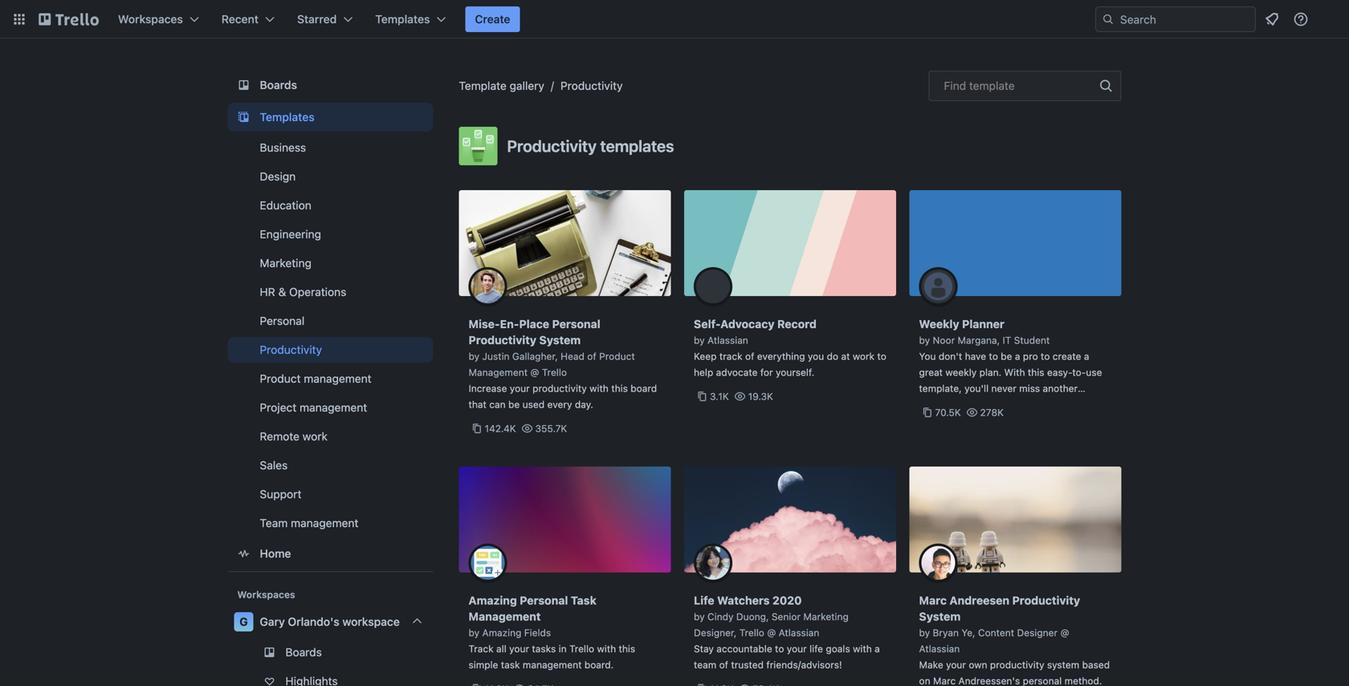 Task type: describe. For each thing, give the bounding box(es) containing it.
planner
[[962, 318, 1005, 331]]

productivity inside mise-en-place personal productivity system by justin gallagher, head of product management @ trello increase your productivity with this board that can be used every day.
[[469, 334, 537, 347]]

goals
[[826, 644, 850, 655]]

to inside self-advocacy record by atlassian keep track of everything you do at work to help advocate for yourself.
[[877, 351, 887, 362]]

your inside life watchers 2020 by cindy duong, senior marketing designer, trello @ atlassian stay accountable to your life goals with a team of trusted friends/advisors!
[[787, 644, 807, 655]]

on
[[919, 676, 931, 687]]

templates link
[[228, 103, 433, 132]]

to up "plan."
[[989, 351, 998, 362]]

used
[[523, 399, 545, 410]]

70.5k
[[935, 407, 961, 418]]

gary orlando (garyorlando) image
[[1321, 10, 1340, 29]]

19.3k
[[748, 391, 773, 402]]

system inside marc andreesen productivity system by bryan ye, content designer @ atlassian make your own productivity system based on marc andreessen's personal method.
[[919, 610, 961, 624]]

to right the pro
[[1041, 351, 1050, 362]]

justin gallagher, head of product management @ trello image
[[469, 267, 507, 306]]

personal link
[[228, 308, 433, 334]]

you
[[919, 351, 936, 362]]

content
[[978, 628, 1015, 639]]

justin
[[482, 351, 510, 362]]

for
[[761, 367, 773, 378]]

of inside self-advocacy record by atlassian keep track of everything you do at work to help advocate for yourself.
[[745, 351, 755, 362]]

278k
[[980, 407, 1004, 418]]

starred
[[297, 12, 337, 26]]

by inside weekly planner by noor margana, it student you don't have to be a pro to create a great weekly plan. with this easy-to-use template, you'll never miss another deadline again!
[[919, 335, 930, 346]]

hr & operations
[[260, 286, 346, 299]]

operations
[[289, 286, 346, 299]]

advocate
[[716, 367, 758, 378]]

1 boards link from the top
[[228, 71, 433, 100]]

life watchers 2020 by cindy duong, senior marketing designer, trello @ atlassian stay accountable to your life goals with a team of trusted friends/advisors!
[[694, 594, 880, 671]]

track
[[720, 351, 743, 362]]

head
[[561, 351, 585, 362]]

management inside amazing personal task management by amazing fields track all your tasks in trello with this simple task management board.
[[523, 660, 582, 671]]

management inside mise-en-place personal productivity system by justin gallagher, head of product management @ trello increase your productivity with this board that can be used every day.
[[469, 367, 528, 378]]

easy-
[[1047, 367, 1073, 378]]

personal inside mise-en-place personal productivity system by justin gallagher, head of product management @ trello increase your productivity with this board that can be used every day.
[[552, 318, 601, 331]]

with
[[1004, 367, 1025, 378]]

cindy duong, senior marketing designer, trello @ atlassian image
[[694, 544, 733, 583]]

method.
[[1065, 676, 1102, 687]]

miss
[[1020, 383, 1040, 394]]

have
[[965, 351, 987, 362]]

home image
[[234, 545, 253, 564]]

sales
[[260, 459, 288, 472]]

2020
[[773, 594, 802, 608]]

increase
[[469, 383, 507, 394]]

Search field
[[1115, 7, 1255, 31]]

of inside mise-en-place personal productivity system by justin gallagher, head of product management @ trello increase your productivity with this board that can be used every day.
[[587, 351, 597, 362]]

senior
[[772, 612, 801, 623]]

by inside marc andreesen productivity system by bryan ye, content designer @ atlassian make your own productivity system based on marc andreessen's personal method.
[[919, 628, 930, 639]]

this inside amazing personal task management by amazing fields track all your tasks in trello with this simple task management board.
[[619, 644, 636, 655]]

by inside self-advocacy record by atlassian keep track of everything you do at work to help advocate for yourself.
[[694, 335, 705, 346]]

create
[[1053, 351, 1082, 362]]

again!
[[961, 399, 988, 410]]

you
[[808, 351, 824, 362]]

help
[[694, 367, 713, 378]]

everything
[[757, 351, 805, 362]]

amazing personal task management by amazing fields track all your tasks in trello with this simple task management board.
[[469, 594, 636, 671]]

find template
[[944, 79, 1015, 92]]

workspaces inside popup button
[[118, 12, 183, 26]]

templates
[[600, 137, 674, 155]]

management inside amazing personal task management by amazing fields track all your tasks in trello with this simple task management board.
[[469, 610, 541, 624]]

g
[[240, 616, 248, 629]]

template
[[969, 79, 1015, 92]]

with inside amazing personal task management by amazing fields track all your tasks in trello with this simple task management board.
[[597, 644, 616, 655]]

marc andreesen productivity system by bryan ye, content designer @ atlassian make your own productivity system based on marc andreessen's personal method.
[[919, 594, 1110, 687]]

productivity up product management
[[260, 343, 322, 357]]

life
[[694, 594, 715, 608]]

remote work
[[260, 430, 328, 443]]

switch to… image
[[11, 11, 27, 27]]

andreesen
[[950, 594, 1010, 608]]

watchers
[[717, 594, 770, 608]]

gallery
[[510, 79, 544, 92]]

deadline
[[919, 399, 958, 410]]

business link
[[228, 135, 433, 161]]

another
[[1043, 383, 1078, 394]]

own
[[969, 660, 988, 671]]

board.
[[585, 660, 614, 671]]

3.1k
[[710, 391, 729, 402]]

task
[[501, 660, 520, 671]]

template
[[459, 79, 507, 92]]

productivity inside mise-en-place personal productivity system by justin gallagher, head of product management @ trello increase your productivity with this board that can be used every day.
[[533, 383, 587, 394]]

templates button
[[366, 6, 456, 32]]

system inside mise-en-place personal productivity system by justin gallagher, head of product management @ trello increase your productivity with this board that can be used every day.
[[539, 334, 581, 347]]

a inside life watchers 2020 by cindy duong, senior marketing designer, trello @ atlassian stay accountable to your life goals with a team of trusted friends/advisors!
[[875, 644, 880, 655]]

team management
[[260, 517, 359, 530]]

amazing fields image
[[469, 544, 507, 583]]

place
[[519, 318, 550, 331]]

this inside weekly planner by noor margana, it student you don't have to be a pro to create a great weekly plan. with this easy-to-use template, you'll never miss another deadline again!
[[1028, 367, 1045, 378]]

templates inside popup button
[[375, 12, 430, 26]]

hr
[[260, 286, 275, 299]]

board image
[[234, 76, 253, 95]]

student
[[1014, 335, 1050, 346]]

0 notifications image
[[1263, 10, 1282, 29]]

mise-
[[469, 318, 500, 331]]

template board image
[[234, 108, 253, 127]]

project management link
[[228, 395, 433, 421]]

stay
[[694, 644, 714, 655]]

template,
[[919, 383, 962, 394]]

orlando's
[[288, 616, 340, 629]]

work inside self-advocacy record by atlassian keep track of everything you do at work to help advocate for yourself.
[[853, 351, 875, 362]]

1 vertical spatial boards
[[286, 646, 322, 659]]

use
[[1086, 367, 1102, 378]]

by inside life watchers 2020 by cindy duong, senior marketing designer, trello @ atlassian stay accountable to your life goals with a team of trusted friends/advisors!
[[694, 612, 705, 623]]

management for project management
[[300, 401, 367, 414]]

can
[[489, 399, 506, 410]]

this inside mise-en-place personal productivity system by justin gallagher, head of product management @ trello increase your productivity with this board that can be used every day.
[[611, 383, 628, 394]]

trello inside mise-en-place personal productivity system by justin gallagher, head of product management @ trello increase your productivity with this board that can be used every day.
[[542, 367, 567, 378]]

sales link
[[228, 453, 433, 479]]

team
[[260, 517, 288, 530]]

template gallery
[[459, 79, 544, 92]]

record
[[778, 318, 817, 331]]

support link
[[228, 482, 433, 508]]

1 vertical spatial marc
[[933, 676, 956, 687]]

based
[[1082, 660, 1110, 671]]

pro
[[1023, 351, 1038, 362]]



Task type: locate. For each thing, give the bounding box(es) containing it.
support
[[260, 488, 302, 501]]

productivity
[[533, 383, 587, 394], [990, 660, 1045, 671]]

gary orlando's workspace
[[260, 616, 400, 629]]

0 horizontal spatial be
[[508, 399, 520, 410]]

by inside amazing personal task management by amazing fields track all your tasks in trello with this simple task management board.
[[469, 628, 480, 639]]

0 vertical spatial productivity
[[533, 383, 587, 394]]

1 vertical spatial productivity link
[[228, 337, 433, 363]]

1 vertical spatial productivity
[[990, 660, 1045, 671]]

with for mise-en-place personal productivity system
[[590, 383, 609, 394]]

task
[[571, 594, 597, 608]]

design
[[260, 170, 296, 183]]

bryan ye, content designer @ atlassian image
[[919, 544, 958, 583]]

1 management from the top
[[469, 367, 528, 378]]

your right the 'all'
[[509, 644, 529, 655]]

atlassian image
[[694, 267, 733, 306]]

recent
[[222, 12, 259, 26]]

1 horizontal spatial system
[[919, 610, 961, 624]]

355.7k
[[535, 423, 567, 435]]

0 vertical spatial this
[[1028, 367, 1045, 378]]

0 horizontal spatial system
[[539, 334, 581, 347]]

management down tasks
[[523, 660, 582, 671]]

this right the in
[[619, 644, 636, 655]]

product management link
[[228, 366, 433, 392]]

1 vertical spatial amazing
[[482, 628, 522, 639]]

0 horizontal spatial atlassian
[[708, 335, 748, 346]]

productivity
[[561, 79, 623, 92], [507, 137, 597, 155], [469, 334, 537, 347], [260, 343, 322, 357], [1013, 594, 1080, 608]]

boards link up templates link
[[228, 71, 433, 100]]

2 boards link from the top
[[228, 640, 433, 666]]

1 vertical spatial product
[[260, 372, 301, 386]]

productivity down en-
[[469, 334, 537, 347]]

at
[[841, 351, 850, 362]]

board
[[631, 383, 657, 394]]

advocacy
[[721, 318, 775, 331]]

personal up head
[[552, 318, 601, 331]]

1 horizontal spatial atlassian
[[779, 628, 820, 639]]

by up keep
[[694, 335, 705, 346]]

1 horizontal spatial @
[[767, 628, 776, 639]]

you'll
[[965, 383, 989, 394]]

2 vertical spatial this
[[619, 644, 636, 655]]

1 vertical spatial atlassian
[[779, 628, 820, 639]]

atlassian down senior
[[779, 628, 820, 639]]

to-
[[1073, 367, 1086, 378]]

1 vertical spatial marketing
[[804, 612, 849, 623]]

of right track
[[745, 351, 755, 362]]

amazing down amazing fields icon
[[469, 594, 517, 608]]

by left bryan
[[919, 628, 930, 639]]

by up the 'you'
[[919, 335, 930, 346]]

2 management from the top
[[469, 610, 541, 624]]

a right goals
[[875, 644, 880, 655]]

0 vertical spatial boards link
[[228, 71, 433, 100]]

2 horizontal spatial @
[[1061, 628, 1069, 639]]

recent button
[[212, 6, 284, 32]]

trello inside amazing personal task management by amazing fields track all your tasks in trello with this simple task management board.
[[569, 644, 594, 655]]

weekly planner by noor margana, it student you don't have to be a pro to create a great weekly plan. with this easy-to-use template, you'll never miss another deadline again!
[[919, 318, 1102, 410]]

with right goals
[[853, 644, 872, 655]]

1 vertical spatial trello
[[740, 628, 765, 639]]

by up track
[[469, 628, 480, 639]]

product up project
[[260, 372, 301, 386]]

gary
[[260, 616, 285, 629]]

marketing inside life watchers 2020 by cindy duong, senior marketing designer, trello @ atlassian stay accountable to your life goals with a team of trusted friends/advisors!
[[804, 612, 849, 623]]

be inside weekly planner by noor margana, it student you don't have to be a pro to create a great weekly plan. with this easy-to-use template, you'll never miss another deadline again!
[[1001, 351, 1012, 362]]

duong,
[[736, 612, 769, 623]]

Find template field
[[929, 71, 1122, 101]]

by down life
[[694, 612, 705, 623]]

tasks
[[532, 644, 556, 655]]

marc up bryan
[[919, 594, 947, 608]]

0 horizontal spatial of
[[587, 351, 597, 362]]

2 horizontal spatial of
[[745, 351, 755, 362]]

work down project management at left bottom
[[303, 430, 328, 443]]

product up board
[[599, 351, 635, 362]]

1 vertical spatial this
[[611, 383, 628, 394]]

system up head
[[539, 334, 581, 347]]

engineering
[[260, 228, 321, 241]]

plan.
[[980, 367, 1002, 378]]

0 vertical spatial templates
[[375, 12, 430, 26]]

2 horizontal spatial trello
[[740, 628, 765, 639]]

workspaces
[[118, 12, 183, 26], [237, 590, 295, 601]]

make
[[919, 660, 944, 671]]

a
[[1015, 351, 1021, 362], [1084, 351, 1090, 362], [875, 644, 880, 655]]

productivity down gallery in the left top of the page
[[507, 137, 597, 155]]

atlassian inside marc andreesen productivity system by bryan ye, content designer @ atlassian make your own productivity system based on marc andreessen's personal method.
[[919, 644, 960, 655]]

with up board.
[[597, 644, 616, 655]]

amazing up the 'all'
[[482, 628, 522, 639]]

engineering link
[[228, 222, 433, 247]]

to right at
[[877, 351, 887, 362]]

be
[[1001, 351, 1012, 362], [508, 399, 520, 410]]

home link
[[228, 540, 433, 569]]

1 horizontal spatial productivity link
[[561, 79, 623, 92]]

@ inside mise-en-place personal productivity system by justin gallagher, head of product management @ trello increase your productivity with this board that can be used every day.
[[530, 367, 539, 378]]

by
[[694, 335, 705, 346], [919, 335, 930, 346], [469, 351, 480, 362], [694, 612, 705, 623], [469, 628, 480, 639], [919, 628, 930, 639]]

primary element
[[0, 0, 1349, 39]]

trello down duong,
[[740, 628, 765, 639]]

a left the pro
[[1015, 351, 1021, 362]]

system
[[1047, 660, 1080, 671]]

atlassian
[[708, 335, 748, 346], [779, 628, 820, 639], [919, 644, 960, 655]]

management for team management
[[291, 517, 359, 530]]

boards link
[[228, 71, 433, 100], [228, 640, 433, 666]]

marketing link
[[228, 251, 433, 276]]

with for life watchers 2020
[[853, 644, 872, 655]]

marc right on
[[933, 676, 956, 687]]

marketing up &
[[260, 257, 312, 270]]

in
[[559, 644, 567, 655]]

2 horizontal spatial atlassian
[[919, 644, 960, 655]]

0 vertical spatial be
[[1001, 351, 1012, 362]]

of right head
[[587, 351, 597, 362]]

find
[[944, 79, 966, 92]]

product inside mise-en-place personal productivity system by justin gallagher, head of product management @ trello increase your productivity with this board that can be used every day.
[[599, 351, 635, 362]]

your up used
[[510, 383, 530, 394]]

template gallery link
[[459, 79, 544, 92]]

weekly
[[919, 318, 960, 331]]

with
[[590, 383, 609, 394], [597, 644, 616, 655], [853, 644, 872, 655]]

productivity link
[[561, 79, 623, 92], [228, 337, 433, 363]]

management down justin
[[469, 367, 528, 378]]

2 horizontal spatial a
[[1084, 351, 1090, 362]]

with inside life watchers 2020 by cindy duong, senior marketing designer, trello @ atlassian stay accountable to your life goals with a team of trusted friends/advisors!
[[853, 644, 872, 655]]

templates right starred popup button
[[375, 12, 430, 26]]

0 horizontal spatial product
[[260, 372, 301, 386]]

life
[[810, 644, 823, 655]]

it
[[1003, 335, 1012, 346]]

0 vertical spatial product
[[599, 351, 635, 362]]

starred button
[[288, 6, 362, 32]]

0 horizontal spatial @
[[530, 367, 539, 378]]

productivity inside marc andreesen productivity system by bryan ye, content designer @ atlassian make your own productivity system based on marc andreessen's personal method.
[[990, 660, 1045, 671]]

boards
[[260, 78, 297, 92], [286, 646, 322, 659]]

atlassian inside life watchers 2020 by cindy duong, senior marketing designer, trello @ atlassian stay accountable to your life goals with a team of trusted friends/advisors!
[[779, 628, 820, 639]]

productivity icon image
[[459, 127, 498, 165]]

keep
[[694, 351, 717, 362]]

productivity up every
[[533, 383, 587, 394]]

atlassian down bryan
[[919, 644, 960, 655]]

marc
[[919, 594, 947, 608], [933, 676, 956, 687]]

be down 'it'
[[1001, 351, 1012, 362]]

0 vertical spatial system
[[539, 334, 581, 347]]

design link
[[228, 164, 433, 190]]

1 vertical spatial work
[[303, 430, 328, 443]]

of
[[587, 351, 597, 362], [745, 351, 755, 362], [719, 660, 729, 671]]

project
[[260, 401, 297, 414]]

management up the 'all'
[[469, 610, 541, 624]]

1 horizontal spatial marketing
[[804, 612, 849, 623]]

to up the friends/advisors!
[[775, 644, 784, 655]]

boards down 'orlando's'
[[286, 646, 322, 659]]

trello inside life watchers 2020 by cindy duong, senior marketing designer, trello @ atlassian stay accountable to your life goals with a team of trusted friends/advisors!
[[740, 628, 765, 639]]

0 vertical spatial amazing
[[469, 594, 517, 608]]

management up project management link
[[304, 372, 372, 386]]

product management
[[260, 372, 372, 386]]

a up 'use'
[[1084, 351, 1090, 362]]

2 vertical spatial atlassian
[[919, 644, 960, 655]]

noor margana, it student image
[[919, 267, 958, 306]]

0 vertical spatial productivity link
[[561, 79, 623, 92]]

with up day.
[[590, 383, 609, 394]]

marketing up life
[[804, 612, 849, 623]]

to inside life watchers 2020 by cindy duong, senior marketing designer, trello @ atlassian stay accountable to your life goals with a team of trusted friends/advisors!
[[775, 644, 784, 655]]

work right at
[[853, 351, 875, 362]]

0 vertical spatial workspaces
[[118, 12, 183, 26]]

1 vertical spatial templates
[[260, 110, 315, 124]]

1 horizontal spatial be
[[1001, 351, 1012, 362]]

management for product management
[[304, 372, 372, 386]]

1 horizontal spatial templates
[[375, 12, 430, 26]]

this
[[1028, 367, 1045, 378], [611, 383, 628, 394], [619, 644, 636, 655]]

create
[[475, 12, 510, 26]]

1 vertical spatial be
[[508, 399, 520, 410]]

management down support link
[[291, 517, 359, 530]]

1 horizontal spatial productivity
[[990, 660, 1045, 671]]

1 vertical spatial boards link
[[228, 640, 433, 666]]

of inside life watchers 2020 by cindy duong, senior marketing designer, trello @ atlassian stay accountable to your life goals with a team of trusted friends/advisors!
[[719, 660, 729, 671]]

your inside marc andreesen productivity system by bryan ye, content designer @ atlassian make your own productivity system based on marc andreessen's personal method.
[[946, 660, 966, 671]]

@ right designer
[[1061, 628, 1069, 639]]

margana,
[[958, 335, 1000, 346]]

search image
[[1102, 13, 1115, 26]]

andreessen's
[[959, 676, 1020, 687]]

never
[[992, 383, 1017, 394]]

@ inside life watchers 2020 by cindy duong, senior marketing designer, trello @ atlassian stay accountable to your life goals with a team of trusted friends/advisors!
[[767, 628, 776, 639]]

0 vertical spatial marketing
[[260, 257, 312, 270]]

product inside "link"
[[260, 372, 301, 386]]

en-
[[500, 318, 519, 331]]

productivity inside marc andreesen productivity system by bryan ye, content designer @ atlassian make your own productivity system based on marc andreessen's personal method.
[[1013, 594, 1080, 608]]

management
[[469, 367, 528, 378], [469, 610, 541, 624]]

trello
[[542, 367, 567, 378], [740, 628, 765, 639], [569, 644, 594, 655]]

be inside mise-en-place personal productivity system by justin gallagher, head of product management @ trello increase your productivity with this board that can be used every day.
[[508, 399, 520, 410]]

&
[[278, 286, 286, 299]]

create button
[[465, 6, 520, 32]]

@ down senior
[[767, 628, 776, 639]]

your inside amazing personal task management by amazing fields track all your tasks in trello with this simple task management board.
[[509, 644, 529, 655]]

team management link
[[228, 511, 433, 537]]

atlassian up track
[[708, 335, 748, 346]]

0 horizontal spatial productivity link
[[228, 337, 433, 363]]

system up bryan
[[919, 610, 961, 624]]

simple
[[469, 660, 498, 671]]

productivity up personal
[[990, 660, 1045, 671]]

0 horizontal spatial marketing
[[260, 257, 312, 270]]

productivity link down personal link
[[228, 337, 433, 363]]

do
[[827, 351, 839, 362]]

with inside mise-en-place personal productivity system by justin gallagher, head of product management @ trello increase your productivity with this board that can be used every day.
[[590, 383, 609, 394]]

0 vertical spatial boards
[[260, 78, 297, 92]]

management inside "link"
[[304, 372, 372, 386]]

by inside mise-en-place personal productivity system by justin gallagher, head of product management @ trello increase your productivity with this board that can be used every day.
[[469, 351, 480, 362]]

noor
[[933, 335, 955, 346]]

productivity templates
[[507, 137, 674, 155]]

this left board
[[611, 383, 628, 394]]

fields
[[524, 628, 551, 639]]

0 vertical spatial work
[[853, 351, 875, 362]]

back to home image
[[39, 6, 99, 32]]

@ down the gallagher,
[[530, 367, 539, 378]]

personal up fields
[[520, 594, 568, 608]]

@ inside marc andreesen productivity system by bryan ye, content designer @ atlassian make your own productivity system based on marc andreessen's personal method.
[[1061, 628, 1069, 639]]

1 horizontal spatial trello
[[569, 644, 594, 655]]

be right can
[[508, 399, 520, 410]]

marketing
[[260, 257, 312, 270], [804, 612, 849, 623]]

0 vertical spatial marc
[[919, 594, 947, 608]]

trello right the in
[[569, 644, 594, 655]]

0 horizontal spatial productivity
[[533, 383, 587, 394]]

2 vertical spatial trello
[[569, 644, 594, 655]]

1 vertical spatial system
[[919, 610, 961, 624]]

0 horizontal spatial trello
[[542, 367, 567, 378]]

management down product management "link"
[[300, 401, 367, 414]]

0 vertical spatial atlassian
[[708, 335, 748, 346]]

1 vertical spatial management
[[469, 610, 541, 624]]

0 vertical spatial trello
[[542, 367, 567, 378]]

this down the pro
[[1028, 367, 1045, 378]]

open information menu image
[[1293, 11, 1309, 27]]

142.4k
[[485, 423, 516, 435]]

productivity up designer
[[1013, 594, 1080, 608]]

productivity up 'productivity templates'
[[561, 79, 623, 92]]

templates up business
[[260, 110, 315, 124]]

bryan
[[933, 628, 959, 639]]

your left own at the right of the page
[[946, 660, 966, 671]]

0 horizontal spatial templates
[[260, 110, 315, 124]]

0 vertical spatial management
[[469, 367, 528, 378]]

0 horizontal spatial workspaces
[[118, 12, 183, 26]]

1 horizontal spatial work
[[853, 351, 875, 362]]

your inside mise-en-place personal productivity system by justin gallagher, head of product management @ trello increase your productivity with this board that can be used every day.
[[510, 383, 530, 394]]

trello down head
[[542, 367, 567, 378]]

by left justin
[[469, 351, 480, 362]]

every
[[547, 399, 572, 410]]

ye,
[[962, 628, 976, 639]]

1 horizontal spatial workspaces
[[237, 590, 295, 601]]

personal down &
[[260, 314, 305, 328]]

of right team
[[719, 660, 729, 671]]

boards link down gary orlando's workspace
[[228, 640, 433, 666]]

0 horizontal spatial work
[[303, 430, 328, 443]]

1 horizontal spatial a
[[1015, 351, 1021, 362]]

boards right board "icon" in the top left of the page
[[260, 78, 297, 92]]

0 horizontal spatial a
[[875, 644, 880, 655]]

productivity link up 'productivity templates'
[[561, 79, 623, 92]]

1 horizontal spatial of
[[719, 660, 729, 671]]

1 horizontal spatial product
[[599, 351, 635, 362]]

1 vertical spatial workspaces
[[237, 590, 295, 601]]

personal inside amazing personal task management by amazing fields track all your tasks in trello with this simple task management board.
[[520, 594, 568, 608]]

personal
[[260, 314, 305, 328], [552, 318, 601, 331], [520, 594, 568, 608]]

atlassian inside self-advocacy record by atlassian keep track of everything you do at work to help advocate for yourself.
[[708, 335, 748, 346]]

your up the friends/advisors!
[[787, 644, 807, 655]]

team
[[694, 660, 717, 671]]

mise-en-place personal productivity system by justin gallagher, head of product management @ trello increase your productivity with this board that can be used every day.
[[469, 318, 657, 410]]

gallagher,
[[512, 351, 558, 362]]



Task type: vqa. For each thing, say whether or not it's contained in the screenshot.
forever
no



